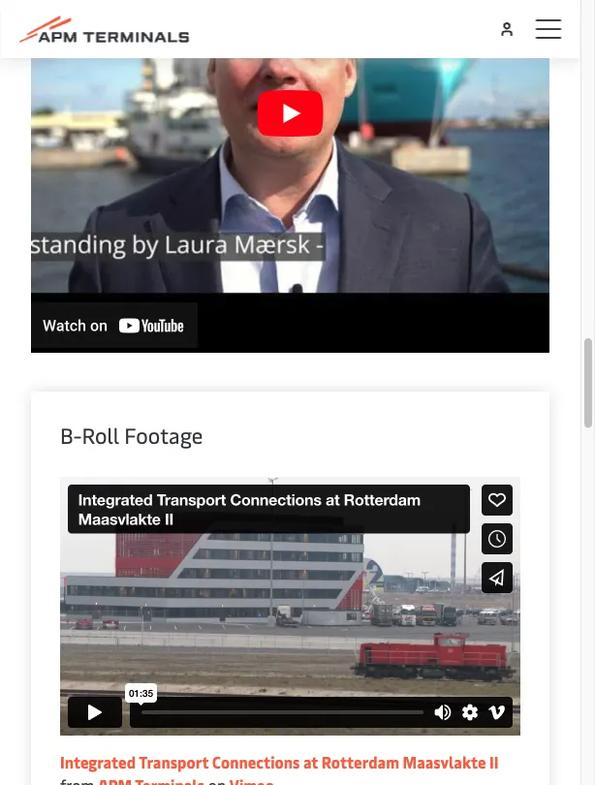 Task type: locate. For each thing, give the bounding box(es) containing it.
ii
[[490, 752, 499, 773]]

integrated transport connections at rotterdam maasvlakte ii
[[60, 752, 499, 773]]

footage
[[125, 421, 203, 450]]

roll
[[82, 421, 119, 450]]

at
[[303, 752, 318, 773]]

transport
[[139, 752, 209, 773]]



Task type: describe. For each thing, give the bounding box(es) containing it.
maasvlakte
[[403, 752, 486, 773]]

rotterdam
[[322, 752, 400, 773]]

b-roll footage
[[60, 421, 203, 450]]

connections
[[212, 752, 300, 773]]

integrated
[[60, 752, 136, 773]]

integrated transport connections at rotterdam maasvlakte ii link
[[60, 752, 499, 773]]

b-
[[60, 421, 82, 450]]



Task type: vqa. For each thing, say whether or not it's contained in the screenshot.
integrated
yes



